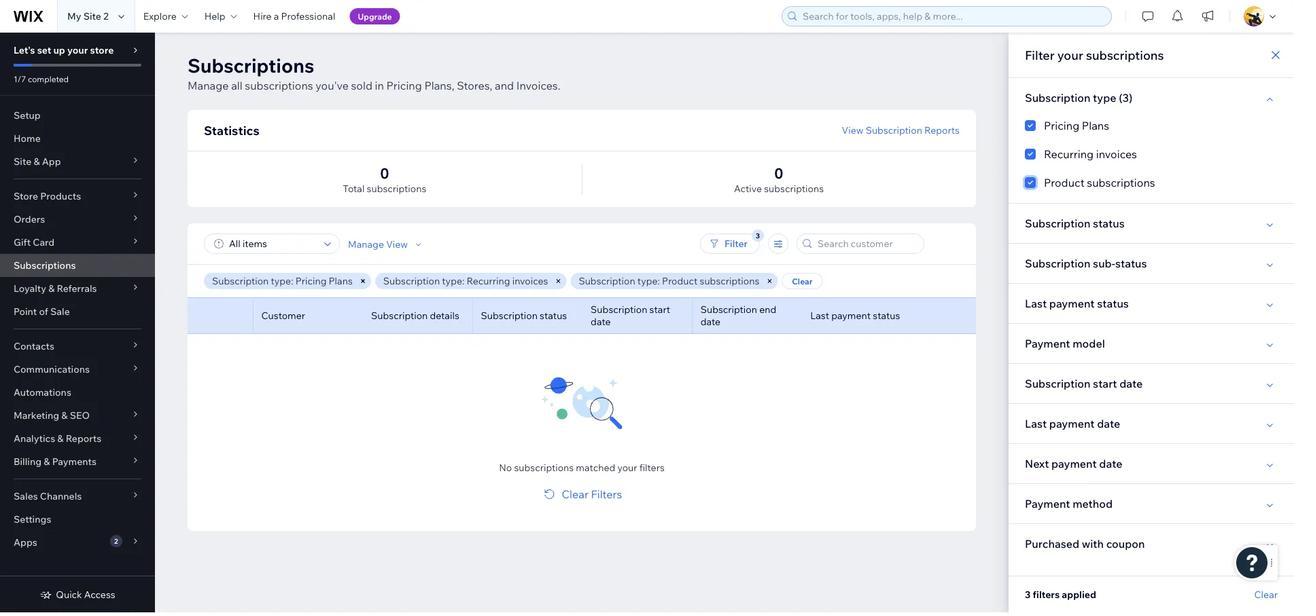 Task type: describe. For each thing, give the bounding box(es) containing it.
payment for payment model
[[1025, 337, 1070, 351]]

sales channels button
[[0, 485, 155, 508]]

payment method
[[1025, 498, 1113, 511]]

: for : recurring invoices
[[462, 275, 465, 287]]

0 total subscriptions
[[343, 164, 426, 195]]

subscription type : pricing plans
[[212, 275, 353, 287]]

plans inside option
[[1082, 119, 1110, 133]]

1 horizontal spatial filters
[[1033, 589, 1060, 601]]

last payment date
[[1025, 417, 1120, 431]]

& for site
[[34, 156, 40, 168]]

next
[[1025, 458, 1049, 471]]

my
[[67, 10, 81, 22]]

2 vertical spatial pricing
[[296, 275, 327, 287]]

and
[[495, 79, 514, 92]]

marketing & seo button
[[0, 404, 155, 428]]

automations
[[14, 387, 71, 399]]

applied
[[1062, 589, 1096, 601]]

with
[[1082, 538, 1104, 551]]

subscription details
[[371, 310, 459, 322]]

hire a professional
[[253, 10, 335, 22]]

coupon
[[1106, 538, 1145, 551]]

view subscription reports
[[842, 124, 960, 136]]

purchased with coupon
[[1025, 538, 1145, 551]]

hire
[[253, 10, 272, 22]]

0 for 0 total subscriptions
[[380, 164, 389, 182]]

quick
[[56, 589, 82, 601]]

0 vertical spatial subscription start date
[[591, 304, 670, 328]]

filter for filter
[[725, 238, 748, 250]]

filters
[[591, 488, 622, 502]]

access
[[84, 589, 115, 601]]

help button
[[196, 0, 245, 33]]

last up next
[[1025, 417, 1047, 431]]

subscriptions inside option
[[1087, 176, 1155, 190]]

analytics
[[14, 433, 55, 445]]

subscriptions inside subscriptions manage all subscriptions you've sold in pricing plans, stores, and invoices.
[[245, 79, 313, 92]]

analytics & reports button
[[0, 428, 155, 451]]

a
[[274, 10, 279, 22]]

type for subscription type : recurring invoices
[[442, 275, 462, 287]]

payment for payment method
[[1025, 498, 1070, 511]]

site & app
[[14, 156, 61, 168]]

subscriptions right no
[[514, 462, 574, 474]]

manage view
[[348, 239, 408, 251]]

payments
[[52, 456, 96, 468]]

loyalty & referrals
[[14, 283, 97, 295]]

filter button
[[700, 234, 760, 254]]

app
[[42, 156, 61, 168]]

gift
[[14, 237, 31, 248]]

explore
[[143, 10, 177, 22]]

view inside popup button
[[386, 239, 408, 251]]

products
[[40, 190, 81, 202]]

1 vertical spatial invoices
[[512, 275, 548, 287]]

view inside button
[[842, 124, 864, 136]]

completed
[[28, 74, 69, 84]]

0 vertical spatial 2
[[103, 10, 109, 22]]

point of sale
[[14, 306, 70, 318]]

0 horizontal spatial last payment status
[[810, 310, 900, 322]]

Product subscriptions checkbox
[[1025, 175, 1278, 191]]

subscriptions up subscription end date on the right of the page
[[700, 275, 760, 287]]

Recurring invoices checkbox
[[1025, 146, 1278, 162]]

subscriptions for subscriptions
[[14, 260, 76, 272]]

1 vertical spatial recurring
[[467, 275, 510, 287]]

upgrade button
[[350, 8, 400, 24]]

contacts button
[[0, 335, 155, 358]]

Search customer field
[[814, 235, 920, 254]]

& for loyalty
[[48, 283, 55, 295]]

3
[[1025, 589, 1031, 601]]

point of sale link
[[0, 300, 155, 324]]

details
[[430, 310, 459, 322]]

help
[[204, 10, 225, 22]]

0 horizontal spatial plans
[[329, 275, 353, 287]]

product subscriptions
[[1044, 176, 1155, 190]]

& for analytics
[[57, 433, 64, 445]]

subscriptions link
[[0, 254, 155, 277]]

referrals
[[57, 283, 97, 295]]

no
[[499, 462, 512, 474]]

filter your subscriptions
[[1025, 47, 1164, 63]]

marketing
[[14, 410, 59, 422]]

hire a professional link
[[245, 0, 344, 33]]

subscription inside button
[[866, 124, 922, 136]]

statistics
[[204, 123, 259, 138]]

pricing plans
[[1044, 119, 1110, 133]]

subscription inside subscription end date
[[701, 304, 757, 316]]

all
[[231, 79, 243, 92]]

1 vertical spatial product
[[662, 275, 698, 287]]

your for filters
[[618, 462, 637, 474]]

marketing & seo
[[14, 410, 90, 422]]

subscription type : recurring invoices
[[383, 275, 548, 287]]

subscription type : product subscriptions
[[579, 275, 760, 287]]

site & app button
[[0, 150, 155, 173]]

communications button
[[0, 358, 155, 381]]

product inside option
[[1044, 176, 1085, 190]]

date inside subscription end date
[[701, 316, 721, 328]]

sidebar element
[[0, 33, 155, 614]]

view subscription reports button
[[842, 124, 960, 137]]

sales channels
[[14, 491, 82, 503]]

no subscriptions matched your filters
[[499, 462, 665, 474]]

let's set up your store
[[14, 44, 114, 56]]

billing
[[14, 456, 42, 468]]

up
[[53, 44, 65, 56]]

next payment date
[[1025, 458, 1123, 471]]

home link
[[0, 127, 155, 150]]

settings
[[14, 514, 51, 526]]

active
[[734, 183, 762, 195]]

0 for 0 active subscriptions
[[775, 164, 784, 182]]

type for subscription type (3)
[[1093, 91, 1117, 105]]

let's
[[14, 44, 35, 56]]

set
[[37, 44, 51, 56]]



Task type: vqa. For each thing, say whether or not it's contained in the screenshot.
bottom This
no



Task type: locate. For each thing, give the bounding box(es) containing it.
1 horizontal spatial start
[[1093, 377, 1117, 391]]

0 vertical spatial plans
[[1082, 119, 1110, 133]]

2 0 from the left
[[775, 164, 784, 182]]

0 horizontal spatial product
[[662, 275, 698, 287]]

1 horizontal spatial reports
[[925, 124, 960, 136]]

subscriptions
[[188, 53, 314, 77], [14, 260, 76, 272]]

clear filters button
[[541, 487, 622, 503]]

last up payment model
[[1025, 297, 1047, 311]]

2 horizontal spatial pricing
[[1044, 119, 1080, 133]]

0 horizontal spatial pricing
[[296, 275, 327, 287]]

payment left 'model'
[[1025, 337, 1070, 351]]

1 : from the left
[[291, 275, 293, 287]]

& right the 'loyalty'
[[48, 283, 55, 295]]

2 horizontal spatial your
[[1058, 47, 1084, 63]]

subscriptions inside subscriptions manage all subscriptions you've sold in pricing plans, stores, and invoices.
[[188, 53, 314, 77]]

channels
[[40, 491, 82, 503]]

0 vertical spatial subscription status
[[1025, 217, 1125, 230]]

1 horizontal spatial clear button
[[1255, 589, 1278, 602]]

1 horizontal spatial manage
[[348, 239, 384, 251]]

filter down active
[[725, 238, 748, 250]]

seo
[[70, 410, 90, 422]]

0 horizontal spatial recurring
[[467, 275, 510, 287]]

0 vertical spatial invoices
[[1096, 148, 1137, 161]]

total
[[343, 183, 365, 195]]

product
[[1044, 176, 1085, 190], [662, 275, 698, 287]]

payment up purchased
[[1025, 498, 1070, 511]]

0 active subscriptions
[[734, 164, 824, 195]]

clear inside button
[[562, 488, 589, 502]]

1 horizontal spatial 2
[[114, 537, 118, 546]]

2 down settings link
[[114, 537, 118, 546]]

Pricing Plans checkbox
[[1025, 118, 1278, 134]]

date
[[591, 316, 611, 328], [701, 316, 721, 328], [1120, 377, 1143, 391], [1097, 417, 1120, 431], [1099, 458, 1123, 471]]

2 payment from the top
[[1025, 498, 1070, 511]]

site
[[83, 10, 101, 22], [14, 156, 31, 168]]

: for : product subscriptions
[[658, 275, 660, 287]]

store products button
[[0, 185, 155, 208]]

pricing inside subscriptions manage all subscriptions you've sold in pricing plans, stores, and invoices.
[[386, 79, 422, 92]]

0 vertical spatial site
[[83, 10, 101, 22]]

0 vertical spatial manage
[[188, 79, 229, 92]]

subscriptions inside 0 total subscriptions
[[367, 183, 426, 195]]

1 horizontal spatial recurring
[[1044, 148, 1094, 161]]

1 vertical spatial subscription status
[[481, 310, 567, 322]]

your up subscription type (3)
[[1058, 47, 1084, 63]]

plans,
[[424, 79, 454, 92]]

: for : pricing plans
[[291, 275, 293, 287]]

& for marketing
[[61, 410, 68, 422]]

0 horizontal spatial view
[[386, 239, 408, 251]]

subscription status
[[1025, 217, 1125, 230], [481, 310, 567, 322]]

subscriptions up (3)
[[1086, 47, 1164, 63]]

1 vertical spatial 2
[[114, 537, 118, 546]]

0 inside 0 active subscriptions
[[775, 164, 784, 182]]

type for subscription type : pricing plans
[[271, 275, 291, 287]]

& left app at the left top
[[34, 156, 40, 168]]

reports inside button
[[925, 124, 960, 136]]

end
[[759, 304, 776, 316]]

quick access button
[[40, 589, 115, 602]]

filter up subscription type (3)
[[1025, 47, 1055, 63]]

1 vertical spatial start
[[1093, 377, 1117, 391]]

0 horizontal spatial manage
[[188, 79, 229, 92]]

0 vertical spatial filters
[[639, 462, 665, 474]]

0 horizontal spatial clear button
[[782, 273, 823, 290]]

filter for filter your subscriptions
[[1025, 47, 1055, 63]]

0 horizontal spatial subscription status
[[481, 310, 567, 322]]

1 vertical spatial plans
[[329, 275, 353, 287]]

filter inside filter button
[[725, 238, 748, 250]]

0 vertical spatial payment
[[1025, 337, 1070, 351]]

invoices inside checkbox
[[1096, 148, 1137, 161]]

plans down 'manage view'
[[329, 275, 353, 287]]

contacts
[[14, 341, 54, 352]]

Unsaved view field
[[225, 235, 320, 254]]

customer
[[261, 310, 305, 322]]

store
[[14, 190, 38, 202]]

1 horizontal spatial clear
[[792, 276, 813, 287]]

subscriptions up all
[[188, 53, 314, 77]]

purchased
[[1025, 538, 1080, 551]]

1 0 from the left
[[380, 164, 389, 182]]

site inside dropdown button
[[14, 156, 31, 168]]

2 right my
[[103, 10, 109, 22]]

1 vertical spatial subscription start date
[[1025, 377, 1143, 391]]

your inside the sidebar 'element'
[[67, 44, 88, 56]]

2 : from the left
[[462, 275, 465, 287]]

in
[[375, 79, 384, 92]]

subscription status up subscription sub-status
[[1025, 217, 1125, 230]]

1 vertical spatial pricing
[[1044, 119, 1080, 133]]

subscriptions down recurring invoices checkbox
[[1087, 176, 1155, 190]]

subscriptions right total
[[367, 183, 426, 195]]

3 filters applied
[[1025, 589, 1096, 601]]

pricing right in
[[386, 79, 422, 92]]

last
[[1025, 297, 1047, 311], [810, 310, 829, 322], [1025, 417, 1047, 431]]

0 horizontal spatial start
[[650, 304, 670, 316]]

0 vertical spatial subscriptions
[[188, 53, 314, 77]]

reports for view subscription reports
[[925, 124, 960, 136]]

my site 2
[[67, 10, 109, 22]]

subscriptions for subscriptions manage all subscriptions you've sold in pricing plans, stores, and invoices.
[[188, 53, 314, 77]]

your for store
[[67, 44, 88, 56]]

plans up the recurring invoices at the top
[[1082, 119, 1110, 133]]

manage down total
[[348, 239, 384, 251]]

1 vertical spatial site
[[14, 156, 31, 168]]

1 horizontal spatial product
[[1044, 176, 1085, 190]]

clear for topmost clear "button"
[[792, 276, 813, 287]]

recurring inside recurring invoices checkbox
[[1044, 148, 1094, 161]]

start down 'model'
[[1093, 377, 1117, 391]]

1 horizontal spatial subscriptions
[[188, 53, 314, 77]]

1/7
[[14, 74, 26, 84]]

0 vertical spatial pricing
[[386, 79, 422, 92]]

clear inside "button"
[[792, 276, 813, 287]]

& left the "seo" at the bottom left
[[61, 410, 68, 422]]

subscription type (3)
[[1025, 91, 1133, 105]]

communications
[[14, 364, 90, 376]]

0 horizontal spatial 0
[[380, 164, 389, 182]]

0 horizontal spatial subscription start date
[[591, 304, 670, 328]]

& right billing
[[44, 456, 50, 468]]

subscription start date down subscription type : product subscriptions
[[591, 304, 670, 328]]

settings link
[[0, 508, 155, 532]]

site down 'home' at the left top of the page
[[14, 156, 31, 168]]

2 inside the sidebar 'element'
[[114, 537, 118, 546]]

2 vertical spatial clear
[[1255, 589, 1278, 601]]

your right matched
[[618, 462, 637, 474]]

filters right matched
[[639, 462, 665, 474]]

2 horizontal spatial clear
[[1255, 589, 1278, 601]]

1 horizontal spatial invoices
[[1096, 148, 1137, 161]]

0 inside 0 total subscriptions
[[380, 164, 389, 182]]

loyalty
[[14, 283, 46, 295]]

0 vertical spatial reports
[[925, 124, 960, 136]]

clear filters
[[562, 488, 622, 502]]

Search for tools, apps, help & more... field
[[799, 7, 1107, 26]]

0 vertical spatial clear
[[792, 276, 813, 287]]

model
[[1073, 337, 1105, 351]]

subscriptions inside 0 active subscriptions
[[764, 183, 824, 195]]

0
[[380, 164, 389, 182], [775, 164, 784, 182]]

pricing down subscription type (3)
[[1044, 119, 1080, 133]]

reports inside popup button
[[66, 433, 101, 445]]

1 horizontal spatial 0
[[775, 164, 784, 182]]

0 horizontal spatial site
[[14, 156, 31, 168]]

1 vertical spatial view
[[386, 239, 408, 251]]

subscriptions down card
[[14, 260, 76, 272]]

setup
[[14, 109, 41, 121]]

2
[[103, 10, 109, 22], [114, 537, 118, 546]]

billing & payments
[[14, 456, 96, 468]]

reports
[[925, 124, 960, 136], [66, 433, 101, 445]]

manage inside popup button
[[348, 239, 384, 251]]

1 payment from the top
[[1025, 337, 1070, 351]]

0 horizontal spatial reports
[[66, 433, 101, 445]]

2 horizontal spatial :
[[658, 275, 660, 287]]

last payment status
[[1025, 297, 1129, 311], [810, 310, 900, 322]]

subscription start date down 'model'
[[1025, 377, 1143, 391]]

subscriptions
[[1086, 47, 1164, 63], [245, 79, 313, 92], [1087, 176, 1155, 190], [367, 183, 426, 195], [764, 183, 824, 195], [700, 275, 760, 287], [514, 462, 574, 474]]

& for billing
[[44, 456, 50, 468]]

site right my
[[83, 10, 101, 22]]

1 horizontal spatial filter
[[1025, 47, 1055, 63]]

0 horizontal spatial 2
[[103, 10, 109, 22]]

1 horizontal spatial site
[[83, 10, 101, 22]]

1/7 completed
[[14, 74, 69, 84]]

filter
[[1025, 47, 1055, 63], [725, 238, 748, 250]]

start down subscription type : product subscriptions
[[650, 304, 670, 316]]

1 horizontal spatial plans
[[1082, 119, 1110, 133]]

orders button
[[0, 208, 155, 231]]

of
[[39, 306, 48, 318]]

1 horizontal spatial last payment status
[[1025, 297, 1129, 311]]

1 horizontal spatial your
[[618, 462, 637, 474]]

0 vertical spatial clear button
[[782, 273, 823, 290]]

recurring
[[1044, 148, 1094, 161], [467, 275, 510, 287]]

1 vertical spatial reports
[[66, 433, 101, 445]]

0 horizontal spatial :
[[291, 275, 293, 287]]

0 horizontal spatial invoices
[[512, 275, 548, 287]]

1 vertical spatial subscriptions
[[14, 260, 76, 272]]

subscriptions inside the sidebar 'element'
[[14, 260, 76, 272]]

subscription
[[1025, 91, 1091, 105], [866, 124, 922, 136], [1025, 217, 1091, 230], [1025, 257, 1091, 271], [212, 275, 269, 287], [383, 275, 440, 287], [579, 275, 635, 287], [591, 304, 647, 316], [701, 304, 757, 316], [371, 310, 428, 322], [481, 310, 538, 322], [1025, 377, 1091, 391]]

0 vertical spatial product
[[1044, 176, 1085, 190]]

0 horizontal spatial clear
[[562, 488, 589, 502]]

& up billing & payments
[[57, 433, 64, 445]]

store
[[90, 44, 114, 56]]

subscription status down subscription type : recurring invoices on the left top of page
[[481, 310, 567, 322]]

your right up
[[67, 44, 88, 56]]

manage
[[188, 79, 229, 92], [348, 239, 384, 251]]

quick access
[[56, 589, 115, 601]]

3 : from the left
[[658, 275, 660, 287]]

last right end
[[810, 310, 829, 322]]

sale
[[50, 306, 70, 318]]

sub-
[[1093, 257, 1115, 271]]

type
[[1093, 91, 1117, 105], [271, 275, 291, 287], [442, 275, 462, 287], [638, 275, 658, 287]]

1 horizontal spatial view
[[842, 124, 864, 136]]

1 horizontal spatial :
[[462, 275, 465, 287]]

manage view button
[[348, 239, 424, 251]]

0 vertical spatial recurring
[[1044, 148, 1094, 161]]

filters right 3
[[1033, 589, 1060, 601]]

0 horizontal spatial subscriptions
[[14, 260, 76, 272]]

apps
[[14, 537, 37, 549]]

1 horizontal spatial subscription start date
[[1025, 377, 1143, 391]]

pricing up customer
[[296, 275, 327, 287]]

payment model
[[1025, 337, 1105, 351]]

0 horizontal spatial your
[[67, 44, 88, 56]]

& inside popup button
[[44, 456, 50, 468]]

1 horizontal spatial pricing
[[386, 79, 422, 92]]

pricing inside option
[[1044, 119, 1080, 133]]

subscription sub-status
[[1025, 257, 1147, 271]]

payment
[[1050, 297, 1095, 311], [832, 310, 871, 322], [1050, 417, 1095, 431], [1052, 458, 1097, 471]]

0 vertical spatial filter
[[1025, 47, 1055, 63]]

manage left all
[[188, 79, 229, 92]]

payment
[[1025, 337, 1070, 351], [1025, 498, 1070, 511]]

0 horizontal spatial filters
[[639, 462, 665, 474]]

recurring invoices
[[1044, 148, 1137, 161]]

orders
[[14, 213, 45, 225]]

matched
[[576, 462, 615, 474]]

subscription end date
[[701, 304, 776, 328]]

1 vertical spatial filters
[[1033, 589, 1060, 601]]

analytics & reports
[[14, 433, 101, 445]]

1 vertical spatial clear
[[562, 488, 589, 502]]

1 vertical spatial manage
[[348, 239, 384, 251]]

setup link
[[0, 104, 155, 127]]

1 vertical spatial filter
[[725, 238, 748, 250]]

:
[[291, 275, 293, 287], [462, 275, 465, 287], [658, 275, 660, 287]]

gift card button
[[0, 231, 155, 254]]

manage inside subscriptions manage all subscriptions you've sold in pricing plans, stores, and invoices.
[[188, 79, 229, 92]]

1 horizontal spatial subscription status
[[1025, 217, 1125, 230]]

0 vertical spatial start
[[650, 304, 670, 316]]

card
[[33, 237, 55, 248]]

point
[[14, 306, 37, 318]]

&
[[34, 156, 40, 168], [48, 283, 55, 295], [61, 410, 68, 422], [57, 433, 64, 445], [44, 456, 50, 468]]

type for subscription type : product subscriptions
[[638, 275, 658, 287]]

1 vertical spatial payment
[[1025, 498, 1070, 511]]

1 vertical spatial clear button
[[1255, 589, 1278, 602]]

billing & payments button
[[0, 451, 155, 474]]

0 vertical spatial view
[[842, 124, 864, 136]]

reports for analytics & reports
[[66, 433, 101, 445]]

0 horizontal spatial filter
[[725, 238, 748, 250]]

subscriptions right active
[[764, 183, 824, 195]]

start
[[650, 304, 670, 316], [1093, 377, 1117, 391]]

subscriptions right all
[[245, 79, 313, 92]]

clear for clear "button" to the right
[[1255, 589, 1278, 601]]

(3)
[[1119, 91, 1133, 105]]



